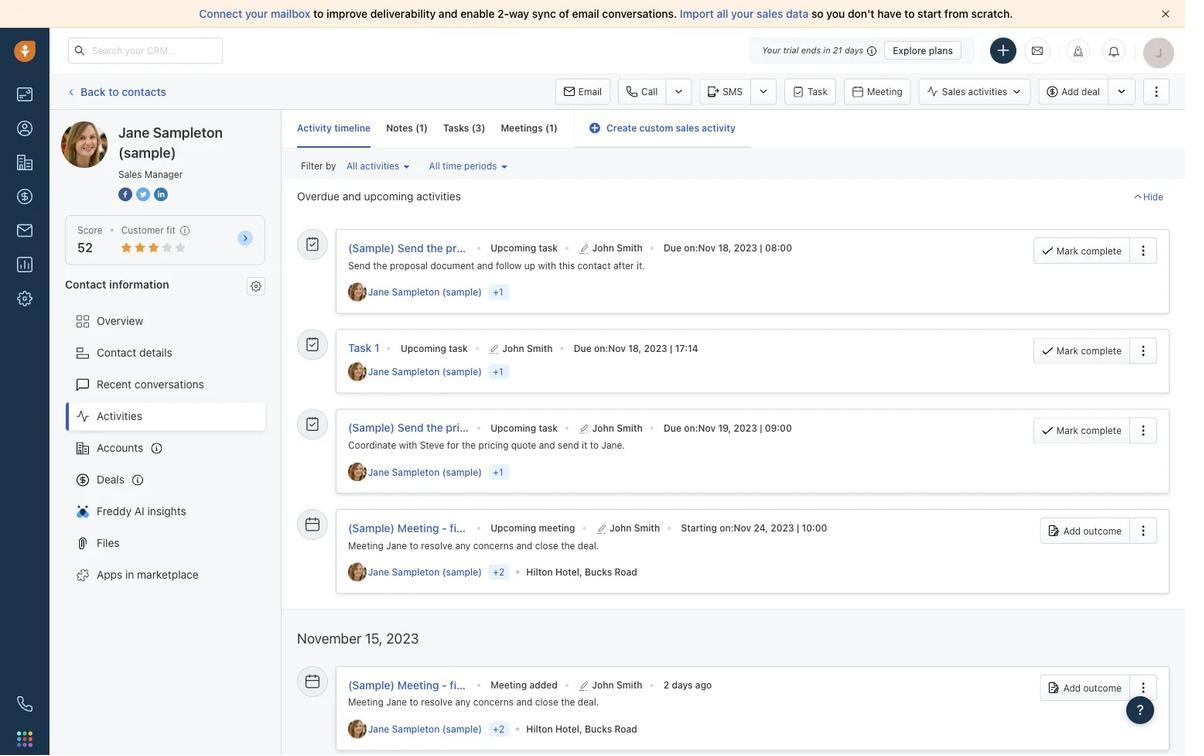 Task type: vqa. For each thing, say whether or not it's contained in the screenshot.


Task type: describe. For each thing, give the bounding box(es) containing it.
2 jane sampleton (sample) link from the top
[[368, 365, 486, 379]]

0 vertical spatial pricing
[[446, 422, 482, 434]]

upcoming task for (sample) send the pricing quote
[[491, 423, 558, 434]]

don't
[[848, 7, 875, 20]]

(sample) for (sample) send the pricing quote
[[348, 422, 395, 434]]

meeting added
[[491, 680, 558, 690]]

smith for (sample) send the pricing quote
[[617, 423, 643, 434]]

add deal button
[[1039, 79, 1108, 105]]

2 complete from the top
[[1082, 346, 1122, 356]]

Search your CRM... text field
[[68, 38, 223, 64]]

2023 for (sample) send the proposal document
[[734, 243, 758, 254]]

explore plans link
[[885, 41, 962, 60]]

1 vertical spatial sales
[[676, 123, 700, 134]]

08:00
[[765, 243, 792, 254]]

john for (sample) send the proposal document
[[593, 243, 614, 254]]

all activities link
[[343, 157, 414, 175]]

added
[[530, 680, 558, 690]]

your
[[762, 45, 781, 55]]

upcoming for (sample) send the pricing quote
[[491, 423, 537, 434]]

due for quote
[[664, 423, 682, 434]]

for
[[447, 440, 459, 451]]

starting
[[681, 523, 717, 534]]

all
[[717, 7, 729, 20]]

and down upcoming meeting
[[517, 540, 533, 551]]

) for meetings ( 1 )
[[554, 123, 558, 134]]

task button
[[785, 79, 837, 105]]

activity
[[297, 123, 332, 134]]

19,
[[719, 423, 732, 434]]

apps
[[97, 569, 122, 581]]

notes ( 1 )
[[386, 123, 428, 134]]

facebook circled image
[[118, 186, 132, 202]]

it
[[582, 440, 588, 451]]

connect
[[199, 7, 242, 20]]

jane.
[[602, 440, 625, 451]]

email button
[[556, 79, 611, 105]]

contact for contact details
[[97, 346, 136, 359]]

tasks image for (sample) send the pricing quote
[[306, 417, 320, 431]]

conversations.
[[602, 7, 677, 20]]

score
[[77, 225, 103, 236]]

( for notes
[[416, 123, 420, 134]]

3 jane sampleton (sample) link from the top
[[368, 466, 486, 479]]

road for meeting added
[[615, 724, 638, 734]]

tasks
[[443, 123, 469, 134]]

mark complete button for quote
[[1034, 418, 1130, 444]]

bucks for upcoming meeting
[[585, 567, 612, 578]]

add outcome button for meeting added
[[1041, 675, 1130, 701]]

4 jane sampleton (sample) link from the top
[[368, 566, 486, 579]]

meetings ( 1 )
[[501, 123, 558, 134]]

2-
[[498, 7, 509, 20]]

and down meeting added
[[517, 697, 533, 708]]

1 horizontal spatial sales
[[757, 7, 784, 20]]

) for tasks ( 3 )
[[482, 123, 486, 134]]

add inside button
[[1062, 86, 1079, 97]]

john for (sample) send the pricing quote
[[593, 423, 614, 434]]

1 horizontal spatial in
[[824, 45, 831, 55]]

meeting jane to resolve any concerns and close the deal. for meeting added
[[348, 697, 599, 708]]

) for notes ( 1 )
[[424, 123, 428, 134]]

meeting inside meeting button
[[868, 86, 903, 97]]

freddy
[[97, 505, 132, 518]]

and left send
[[539, 440, 555, 451]]

ago
[[696, 680, 712, 690]]

explore plans
[[893, 45, 954, 56]]

add for meeting
[[1064, 526, 1081, 536]]

+1 for document
[[493, 287, 503, 298]]

deal. for meeting added
[[578, 697, 599, 708]]

ends
[[802, 45, 821, 55]]

| for task 1
[[670, 343, 673, 354]]

contact
[[578, 260, 611, 271]]

freshworks switcher image
[[17, 732, 33, 747]]

2023 for (sample) send the pricing quote
[[734, 423, 758, 434]]

(sample) send the proposal document
[[348, 242, 545, 254]]

(sample) for first jane sampleton (sample) link from the top of the page
[[443, 287, 482, 298]]

+2 for upcoming
[[493, 567, 505, 578]]

0 vertical spatial quote
[[484, 422, 514, 434]]

concerns for upcoming
[[473, 540, 514, 551]]

upcoming for (sample) send the proposal document
[[491, 243, 537, 254]]

sampleton for 4th jane sampleton (sample) link from the top of the page
[[392, 567, 440, 578]]

linkedin circled image
[[154, 186, 168, 202]]

(sample) for 4th jane sampleton (sample) link from the top of the page
[[443, 567, 482, 578]]

activities for all activities
[[360, 161, 400, 172]]

( for meetings
[[546, 123, 549, 134]]

2023 right the 15,
[[386, 630, 419, 646]]

time
[[443, 161, 462, 172]]

task 1 link
[[348, 342, 380, 355]]

0 vertical spatial days
[[845, 45, 864, 55]]

10:00
[[802, 523, 828, 534]]

2 mark from the top
[[1057, 346, 1079, 356]]

send the proposal document and follow up with this contact after it.
[[348, 260, 645, 271]]

contact information
[[65, 278, 169, 290]]

deal. for upcoming meeting
[[578, 540, 599, 551]]

nov left 24,
[[734, 523, 752, 534]]

follow
[[496, 260, 522, 271]]

2 mark complete button from the top
[[1034, 338, 1130, 364]]

back to contacts
[[80, 85, 166, 98]]

1 jane sampleton (sample) link from the top
[[368, 286, 486, 299]]

periods
[[464, 161, 497, 172]]

on for (sample) send the pricing quote
[[684, 423, 696, 434]]

(sample) for first jane sampleton (sample) link from the bottom of the page
[[443, 724, 482, 734]]

2
[[664, 680, 670, 690]]

upcoming for task 1
[[401, 343, 447, 354]]

connect your mailbox to improve deliverability and enable 2-way sync of email conversations. import all your sales data so you don't have to start from scratch.
[[199, 7, 1014, 20]]

all for all activities
[[347, 161, 358, 172]]

due on : nov 18, 2023 | 17:14
[[574, 343, 699, 354]]

add outcome for upcoming meeting
[[1064, 526, 1122, 536]]

customer
[[121, 225, 164, 236]]

phone element
[[9, 689, 40, 720]]

customer fit
[[121, 225, 176, 236]]

ai
[[135, 505, 145, 518]]

marketplace
[[137, 569, 199, 581]]

resolve for meeting added
[[421, 697, 453, 708]]

1 vertical spatial document
[[431, 260, 475, 271]]

deal
[[1082, 86, 1101, 97]]

task for quote
[[539, 423, 558, 434]]

1 vertical spatial with
[[399, 440, 417, 451]]

all time periods button
[[425, 156, 512, 176]]

connect your mailbox link
[[199, 7, 313, 20]]

back
[[80, 85, 106, 98]]

plans
[[929, 45, 954, 56]]

| for (sample) send the proposal document
[[760, 243, 763, 254]]

nov for (sample) send the pricing quote
[[698, 423, 716, 434]]

upcoming task for task 1
[[401, 343, 468, 354]]

any for upcoming
[[455, 540, 471, 551]]

outcome for upcoming meeting
[[1084, 526, 1122, 536]]

18, for task 1
[[629, 343, 642, 354]]

apps in marketplace
[[97, 569, 199, 581]]

email
[[579, 86, 602, 97]]

upcoming left meeting at the left of page
[[491, 523, 537, 534]]

overview
[[97, 315, 143, 327]]

create custom sales activity link
[[590, 123, 736, 134]]

filter
[[301, 161, 323, 172]]

all for all time periods
[[429, 161, 440, 172]]

phone image
[[17, 697, 33, 712]]

0 vertical spatial proposal
[[446, 242, 491, 254]]

0 horizontal spatial 1
[[375, 342, 380, 355]]

1 vertical spatial task
[[449, 343, 468, 354]]

deliverability
[[371, 7, 436, 20]]

overdue
[[297, 190, 340, 203]]

meetings image for meeting
[[306, 674, 320, 688]]

email image
[[1032, 44, 1043, 57]]

complete for document
[[1082, 245, 1122, 256]]

explore
[[893, 45, 927, 56]]

import
[[680, 7, 714, 20]]

this
[[559, 260, 575, 271]]

import all your sales data link
[[680, 7, 812, 20]]

filter by
[[301, 161, 336, 172]]

twitter circled image
[[136, 186, 150, 202]]

you
[[827, 7, 845, 20]]

(sample) send the proposal document link
[[348, 242, 545, 255]]

manager
[[145, 169, 183, 180]]

and left follow
[[477, 260, 494, 271]]

custom
[[640, 123, 674, 134]]

call link
[[618, 79, 666, 105]]

1 vertical spatial pricing
[[479, 440, 509, 451]]

trial
[[784, 45, 799, 55]]

21
[[833, 45, 843, 55]]

task 1
[[348, 342, 380, 355]]

1 vertical spatial send
[[348, 260, 371, 271]]

mark complete for document
[[1057, 245, 1122, 256]]

sampleton for 2nd jane sampleton (sample) link
[[392, 367, 440, 377]]

close for meeting
[[535, 540, 559, 551]]

add outcome button for upcoming meeting
[[1041, 518, 1130, 544]]

task for document
[[539, 243, 558, 254]]

activities
[[97, 410, 142, 423]]

add outcome for meeting added
[[1064, 682, 1122, 693]]

insights
[[147, 505, 186, 518]]

1 vertical spatial days
[[672, 680, 693, 690]]

november 15, 2023
[[297, 630, 419, 646]]

hilton hotel, bucks road for meeting added
[[527, 724, 638, 734]]

deals
[[97, 473, 125, 486]]



Task type: locate. For each thing, give the bounding box(es) containing it.
1 vertical spatial road
[[615, 724, 638, 734]]

1 vertical spatial add outcome
[[1064, 682, 1122, 693]]

0 vertical spatial add outcome
[[1064, 526, 1122, 536]]

0 vertical spatial tasks image
[[306, 237, 320, 251]]

1 vertical spatial quote
[[511, 440, 537, 451]]

1 vertical spatial deal.
[[578, 697, 599, 708]]

2 (sample) from the top
[[348, 422, 395, 434]]

concerns down upcoming meeting
[[473, 540, 514, 551]]

1 concerns from the top
[[473, 540, 514, 551]]

1 horizontal spatial activities
[[417, 190, 461, 203]]

scratch.
[[972, 7, 1014, 20]]

1 hilton from the top
[[527, 567, 553, 578]]

2 horizontal spatial 1
[[549, 123, 554, 134]]

pricing right for on the left of the page
[[479, 440, 509, 451]]

mark complete button
[[1034, 238, 1130, 264], [1034, 338, 1130, 364], [1034, 418, 1130, 444]]

1 right tasks image
[[375, 342, 380, 355]]

1 mark complete button from the top
[[1034, 238, 1130, 264]]

1 road from the top
[[615, 567, 638, 578]]

up
[[525, 260, 536, 271]]

2 vertical spatial add
[[1064, 682, 1081, 693]]

2 outcome from the top
[[1084, 682, 1122, 693]]

+2 down meeting added
[[493, 724, 505, 734]]

1 right notes
[[420, 123, 424, 134]]

contact
[[65, 278, 106, 290], [97, 346, 136, 359]]

activity timeline
[[297, 123, 371, 134]]

timeline
[[334, 123, 371, 134]]

call
[[642, 86, 658, 97]]

nov left '17:14'
[[609, 343, 626, 354]]

task down the your trial ends in 21 days
[[808, 86, 828, 97]]

+2 down upcoming meeting
[[493, 567, 505, 578]]

2 vertical spatial due
[[664, 423, 682, 434]]

0 vertical spatial upcoming task
[[491, 243, 558, 254]]

hotel, down added
[[556, 724, 583, 734]]

it.
[[637, 260, 645, 271]]

upcoming
[[491, 243, 537, 254], [401, 343, 447, 354], [491, 423, 537, 434], [491, 523, 537, 534]]

resolve for upcoming meeting
[[421, 540, 453, 551]]

send
[[398, 242, 424, 254], [348, 260, 371, 271], [398, 422, 424, 434]]

1 meetings image from the top
[[306, 517, 320, 531]]

by
[[326, 161, 336, 172]]

1 horizontal spatial 18,
[[719, 243, 732, 254]]

0 vertical spatial mark complete
[[1057, 245, 1122, 256]]

0 horizontal spatial with
[[399, 440, 417, 451]]

2 all from the left
[[429, 161, 440, 172]]

data
[[786, 7, 809, 20]]

| left 09:00
[[760, 423, 763, 434]]

1 vertical spatial outcome
[[1084, 682, 1122, 693]]

activities
[[969, 86, 1008, 97], [360, 161, 400, 172], [417, 190, 461, 203]]

1 vertical spatial hotel,
[[556, 724, 583, 734]]

2023 right 19, at the bottom right of page
[[734, 423, 758, 434]]

hotel, down meeting at the left of page
[[556, 567, 583, 578]]

john smith for (sample) send the proposal document
[[593, 243, 643, 254]]

2 deal. from the top
[[578, 697, 599, 708]]

concerns down meeting added
[[473, 697, 514, 708]]

1 horizontal spatial sales
[[942, 86, 966, 97]]

hide
[[1144, 191, 1164, 202]]

contact up the recent
[[97, 346, 136, 359]]

outcome for meeting added
[[1084, 682, 1122, 693]]

0 horizontal spatial 18,
[[629, 343, 642, 354]]

1 vertical spatial meeting jane to resolve any concerns and close the deal.
[[348, 697, 599, 708]]

1 ) from the left
[[424, 123, 428, 134]]

task inside button
[[808, 86, 828, 97]]

on
[[684, 243, 696, 254], [594, 343, 606, 354], [684, 423, 696, 434], [720, 523, 731, 534]]

1 any from the top
[[455, 540, 471, 551]]

tasks image
[[306, 337, 320, 351]]

1 vertical spatial 18,
[[629, 343, 642, 354]]

1 add outcome from the top
[[1064, 526, 1122, 536]]

0 vertical spatial close
[[535, 540, 559, 551]]

3 mark complete from the top
[[1057, 425, 1122, 436]]

1 vertical spatial (sample)
[[348, 422, 395, 434]]

1 vertical spatial resolve
[[421, 697, 453, 708]]

1 bucks from the top
[[585, 567, 612, 578]]

1 (sample) from the top
[[348, 242, 395, 254]]

any for meeting
[[455, 697, 471, 708]]

activities for sales activities
[[969, 86, 1008, 97]]

in left 21
[[824, 45, 831, 55]]

1 hilton hotel, bucks road from the top
[[527, 567, 638, 578]]

0 vertical spatial in
[[824, 45, 831, 55]]

1 horizontal spatial (
[[472, 123, 476, 134]]

2 concerns from the top
[[473, 697, 514, 708]]

mailbox
[[271, 7, 311, 20]]

days
[[845, 45, 864, 55], [672, 680, 693, 690]]

2 resolve from the top
[[421, 697, 453, 708]]

meeting jane to resolve any concerns and close the deal. down upcoming meeting
[[348, 540, 599, 551]]

3 ( from the left
[[546, 123, 549, 134]]

0 vertical spatial meetings image
[[306, 517, 320, 531]]

2 vertical spatial activities
[[417, 190, 461, 203]]

2 ) from the left
[[482, 123, 486, 134]]

0 vertical spatial activities
[[969, 86, 1008, 97]]

2023 left '17:14'
[[644, 343, 668, 354]]

hilton
[[527, 567, 553, 578], [527, 724, 553, 734]]

send down upcoming
[[398, 242, 424, 254]]

close down added
[[535, 697, 559, 708]]

(sample) for 3rd jane sampleton (sample) link from the bottom of the page
[[443, 467, 482, 478]]

+1 up coordinate with steve for the pricing quote and send it to jane. at the bottom of the page
[[493, 367, 503, 377]]

on for (sample) send the proposal document
[[684, 243, 696, 254]]

1 complete from the top
[[1082, 245, 1122, 256]]

3 complete from the top
[[1082, 425, 1122, 436]]

0 horizontal spatial task
[[348, 342, 372, 355]]

to
[[313, 7, 324, 20], [905, 7, 915, 20], [109, 85, 119, 98], [590, 440, 599, 451], [410, 540, 419, 551], [410, 697, 419, 708]]

1 horizontal spatial )
[[482, 123, 486, 134]]

mng settings image
[[251, 281, 262, 292]]

52 button
[[77, 240, 93, 255]]

road for upcoming meeting
[[615, 567, 638, 578]]

document
[[494, 242, 545, 254], [431, 260, 475, 271]]

steve
[[420, 440, 445, 451]]

outcome
[[1084, 526, 1122, 536], [1084, 682, 1122, 693]]

(sample) up "coordinate"
[[348, 422, 395, 434]]

sales for sales activities
[[942, 86, 966, 97]]

all left time on the top
[[429, 161, 440, 172]]

0 horizontal spatial days
[[672, 680, 693, 690]]

sales up facebook circled image
[[118, 169, 142, 180]]

sales activities
[[942, 86, 1008, 97]]

proposal down '(sample) send the proposal document' link
[[390, 260, 428, 271]]

2 horizontal spatial activities
[[969, 86, 1008, 97]]

pricing
[[446, 422, 482, 434], [479, 440, 509, 451]]

1 vertical spatial task
[[348, 342, 372, 355]]

0 horizontal spatial sales
[[676, 123, 700, 134]]

sales
[[942, 86, 966, 97], [118, 169, 142, 180]]

2 vertical spatial +1
[[493, 467, 503, 478]]

in right apps
[[125, 569, 134, 581]]

0 vertical spatial hotel,
[[556, 567, 583, 578]]

hilton for added
[[527, 724, 553, 734]]

with left steve
[[399, 440, 417, 451]]

sampleton for 3rd jane sampleton (sample) link from the bottom of the page
[[392, 467, 440, 478]]

days right 2
[[672, 680, 693, 690]]

conversations
[[135, 378, 204, 391]]

hilton for meeting
[[527, 567, 553, 578]]

1 horizontal spatial task
[[808, 86, 828, 97]]

john smith
[[593, 243, 643, 254], [503, 343, 553, 354], [593, 423, 643, 434], [610, 523, 660, 534], [592, 680, 643, 690]]

task for task
[[808, 86, 828, 97]]

2023 left 08:00
[[734, 243, 758, 254]]

+2 for meeting
[[493, 724, 505, 734]]

1 horizontal spatial days
[[845, 45, 864, 55]]

score 52
[[77, 225, 103, 255]]

1 vertical spatial mark
[[1057, 346, 1079, 356]]

2 vertical spatial complete
[[1082, 425, 1122, 436]]

0 vertical spatial with
[[538, 260, 557, 271]]

mark complete for quote
[[1057, 425, 1122, 436]]

quote up coordinate with steve for the pricing quote and send it to jane. at the bottom of the page
[[484, 422, 514, 434]]

( right tasks in the top left of the page
[[472, 123, 476, 134]]

tasks image
[[306, 237, 320, 251], [306, 417, 320, 431]]

sampleton for first jane sampleton (sample) link from the top of the page
[[392, 287, 440, 298]]

2 road from the top
[[615, 724, 638, 734]]

1 ( from the left
[[416, 123, 420, 134]]

your
[[245, 7, 268, 20], [731, 7, 754, 20]]

2 add outcome button from the top
[[1041, 675, 1130, 701]]

and left enable on the top left of the page
[[439, 7, 458, 20]]

: for (sample) send the proposal document
[[696, 243, 698, 254]]

on for task 1
[[594, 343, 606, 354]]

1 +1 from the top
[[493, 287, 503, 298]]

create
[[607, 123, 637, 134]]

: for (sample) send the pricing quote
[[696, 423, 698, 434]]

sales left activity
[[676, 123, 700, 134]]

have
[[878, 7, 902, 20]]

close down meeting at the left of page
[[535, 540, 559, 551]]

john
[[593, 243, 614, 254], [503, 343, 525, 354], [593, 423, 614, 434], [610, 523, 632, 534], [592, 680, 614, 690]]

+1 down send the proposal document and follow up with this contact after it.
[[493, 287, 503, 298]]

upcoming task right task 1 link
[[401, 343, 468, 354]]

upcoming task up coordinate with steve for the pricing quote and send it to jane. at the bottom of the page
[[491, 423, 558, 434]]

bucks
[[585, 567, 612, 578], [585, 724, 612, 734]]

0 vertical spatial concerns
[[473, 540, 514, 551]]

2 vertical spatial send
[[398, 422, 424, 434]]

2023 right 24,
[[771, 523, 795, 534]]

2 days ago
[[664, 680, 712, 690]]

upcoming task
[[491, 243, 558, 254], [401, 343, 468, 354], [491, 423, 558, 434]]

2 horizontal spatial (
[[546, 123, 549, 134]]

18, for (sample) send the proposal document
[[719, 243, 732, 254]]

0 horizontal spatial document
[[431, 260, 475, 271]]

november
[[297, 630, 362, 646]]

1 right meetings
[[549, 123, 554, 134]]

3 +1 from the top
[[493, 467, 503, 478]]

pricing up for on the left of the page
[[446, 422, 482, 434]]

( right notes
[[416, 123, 420, 134]]

0 vertical spatial +1
[[493, 287, 503, 298]]

(sample)
[[348, 242, 395, 254], [348, 422, 395, 434]]

+1 down coordinate with steve for the pricing quote and send it to jane. at the bottom of the page
[[493, 467, 503, 478]]

sales for sales manager
[[118, 169, 142, 180]]

2023 for task 1
[[644, 343, 668, 354]]

52
[[77, 240, 93, 255]]

mark
[[1057, 245, 1079, 256], [1057, 346, 1079, 356], [1057, 425, 1079, 436]]

2 vertical spatial mark
[[1057, 425, 1079, 436]]

1 vertical spatial +2
[[493, 724, 505, 734]]

quote left send
[[511, 440, 537, 451]]

1 for notes ( 1 )
[[420, 123, 424, 134]]

nov left 08:00
[[698, 243, 716, 254]]

all activities
[[347, 161, 400, 172]]

(sample) send the pricing quote
[[348, 422, 514, 434]]

2 add outcome from the top
[[1064, 682, 1122, 693]]

recent
[[97, 378, 132, 391]]

close image
[[1162, 10, 1170, 18]]

1 meeting jane to resolve any concerns and close the deal. from the top
[[348, 540, 599, 551]]

2 close from the top
[[535, 697, 559, 708]]

complete
[[1082, 245, 1122, 256], [1082, 346, 1122, 356], [1082, 425, 1122, 436]]

close for added
[[535, 697, 559, 708]]

2 ( from the left
[[472, 123, 476, 134]]

(sample) send the pricing quote link
[[348, 422, 514, 435]]

2 meeting jane to resolve any concerns and close the deal. from the top
[[348, 697, 599, 708]]

| left 08:00
[[760, 243, 763, 254]]

0 vertical spatial contact
[[65, 278, 106, 290]]

meeting jane to resolve any concerns and close the deal. down meeting added
[[348, 697, 599, 708]]

2 bucks from the top
[[585, 724, 612, 734]]

resolve
[[421, 540, 453, 551], [421, 697, 453, 708]]

1 outcome from the top
[[1084, 526, 1122, 536]]

1 vertical spatial sales
[[118, 169, 142, 180]]

1 vertical spatial mark complete
[[1057, 346, 1122, 356]]

1 vertical spatial add outcome button
[[1041, 675, 1130, 701]]

smith for (sample) send the proposal document
[[617, 243, 643, 254]]

recent conversations
[[97, 378, 204, 391]]

sampleton for first jane sampleton (sample) link from the bottom of the page
[[392, 724, 440, 734]]

: for task 1
[[606, 343, 609, 354]]

email
[[572, 7, 600, 20]]

| for (sample) send the pricing quote
[[760, 423, 763, 434]]

document up follow
[[494, 242, 545, 254]]

send down overdue and upcoming activities
[[348, 260, 371, 271]]

5 jane sampleton (sample) link from the top
[[368, 722, 486, 736]]

| left the 10:00
[[797, 523, 800, 534]]

1 vertical spatial in
[[125, 569, 134, 581]]

0 vertical spatial road
[[615, 567, 638, 578]]

start
[[918, 7, 942, 20]]

2 mark complete from the top
[[1057, 346, 1122, 356]]

1 deal. from the top
[[578, 540, 599, 551]]

meeting
[[539, 523, 575, 534]]

hotel, for meeting added
[[556, 724, 583, 734]]

proposal up send the proposal document and follow up with this contact after it.
[[446, 242, 491, 254]]

john smith for task 1
[[503, 343, 553, 354]]

0 horizontal spatial )
[[424, 123, 428, 134]]

of
[[559, 7, 570, 20]]

0 horizontal spatial all
[[347, 161, 358, 172]]

1 vertical spatial complete
[[1082, 346, 1122, 356]]

your left mailbox
[[245, 7, 268, 20]]

0 vertical spatial meeting jane to resolve any concerns and close the deal.
[[348, 540, 599, 551]]

hilton hotel, bucks road down added
[[527, 724, 638, 734]]

| left '17:14'
[[670, 343, 673, 354]]

send for (sample) send the pricing quote
[[398, 422, 424, 434]]

(sample)
[[175, 121, 219, 134], [118, 144, 176, 161], [443, 287, 482, 298], [443, 367, 482, 377], [443, 467, 482, 478], [443, 567, 482, 578], [443, 724, 482, 734]]

add deal
[[1062, 86, 1101, 97]]

due for document
[[664, 243, 682, 254]]

0 vertical spatial task
[[808, 86, 828, 97]]

john smith for (sample) send the pricing quote
[[593, 423, 643, 434]]

send for (sample) send the proposal document
[[398, 242, 424, 254]]

(sample) down overdue and upcoming activities
[[348, 242, 395, 254]]

(sample) inside (sample) send the pricing quote link
[[348, 422, 395, 434]]

0 vertical spatial send
[[398, 242, 424, 254]]

0 vertical spatial +2
[[493, 567, 505, 578]]

from
[[945, 7, 969, 20]]

1 vertical spatial add
[[1064, 526, 1081, 536]]

1 your from the left
[[245, 7, 268, 20]]

add
[[1062, 86, 1079, 97], [1064, 526, 1081, 536], [1064, 682, 1081, 693]]

create custom sales activity
[[607, 123, 736, 134]]

0 vertical spatial outcome
[[1084, 526, 1122, 536]]

(sample) for (sample) send the proposal document
[[348, 242, 395, 254]]

3 ) from the left
[[554, 123, 558, 134]]

2 meetings image from the top
[[306, 674, 320, 688]]

your right all
[[731, 7, 754, 20]]

information
[[109, 278, 169, 290]]

road
[[615, 567, 638, 578], [615, 724, 638, 734]]

1 vertical spatial due
[[574, 343, 592, 354]]

task right tasks image
[[348, 342, 372, 355]]

(sample) for 2nd jane sampleton (sample) link
[[443, 367, 482, 377]]

1 vertical spatial +1
[[493, 367, 503, 377]]

hilton hotel, bucks road down meeting at the left of page
[[527, 567, 638, 578]]

hilton down added
[[527, 724, 553, 734]]

john for task 1
[[503, 343, 525, 354]]

1 mark complete from the top
[[1057, 245, 1122, 256]]

1 close from the top
[[535, 540, 559, 551]]

and right overdue
[[343, 190, 361, 203]]

1 horizontal spatial your
[[731, 7, 754, 20]]

mark for quote
[[1057, 425, 1079, 436]]

add outcome
[[1064, 526, 1122, 536], [1064, 682, 1122, 693]]

nov left 19, at the bottom right of page
[[698, 423, 716, 434]]

upcoming right task 1 link
[[401, 343, 447, 354]]

) right tasks in the top left of the page
[[482, 123, 486, 134]]

1 resolve from the top
[[421, 540, 453, 551]]

0 vertical spatial sales
[[942, 86, 966, 97]]

0 vertical spatial document
[[494, 242, 545, 254]]

0 vertical spatial hilton
[[527, 567, 553, 578]]

nov
[[698, 243, 716, 254], [609, 343, 626, 354], [698, 423, 716, 434], [734, 523, 752, 534]]

contact for contact information
[[65, 278, 106, 290]]

nov for (sample) send the proposal document
[[698, 243, 716, 254]]

smith for task 1
[[527, 343, 553, 354]]

sales activities button
[[919, 79, 1039, 105], [919, 79, 1031, 105]]

0 vertical spatial task
[[539, 243, 558, 254]]

(sample) inside '(sample) send the proposal document' link
[[348, 242, 395, 254]]

1 vertical spatial bucks
[[585, 724, 612, 734]]

upcoming up follow
[[491, 243, 537, 254]]

all right by
[[347, 161, 358, 172]]

1 all from the left
[[347, 161, 358, 172]]

task for task 1
[[348, 342, 372, 355]]

0 horizontal spatial sales
[[118, 169, 142, 180]]

+1 for quote
[[493, 467, 503, 478]]

0 vertical spatial add
[[1062, 86, 1079, 97]]

1 add outcome button from the top
[[1041, 518, 1130, 544]]

sms button
[[700, 79, 751, 105]]

all inside button
[[429, 161, 440, 172]]

2 hilton from the top
[[527, 724, 553, 734]]

hilton down upcoming meeting
[[527, 567, 553, 578]]

1 horizontal spatial document
[[494, 242, 545, 254]]

with right up
[[538, 260, 557, 271]]

0 horizontal spatial proposal
[[390, 260, 428, 271]]

1 vertical spatial tasks image
[[306, 417, 320, 431]]

upcoming
[[364, 190, 414, 203]]

meeting button
[[844, 79, 912, 105]]

1 tasks image from the top
[[306, 237, 320, 251]]

1 mark from the top
[[1057, 245, 1079, 256]]

due on : nov 18, 2023 | 08:00
[[664, 243, 792, 254]]

sales left data
[[757, 7, 784, 20]]

1 vertical spatial concerns
[[473, 697, 514, 708]]

contact down 52 button
[[65, 278, 106, 290]]

2 any from the top
[[455, 697, 471, 708]]

sales
[[757, 7, 784, 20], [676, 123, 700, 134]]

hilton hotel, bucks road
[[527, 567, 638, 578], [527, 724, 638, 734]]

2 +2 from the top
[[493, 724, 505, 734]]

) right meetings
[[554, 123, 558, 134]]

0 vertical spatial complete
[[1082, 245, 1122, 256]]

way
[[509, 7, 529, 20]]

) right notes
[[424, 123, 428, 134]]

1 vertical spatial activities
[[360, 161, 400, 172]]

smith
[[617, 243, 643, 254], [527, 343, 553, 354], [617, 423, 643, 434], [634, 523, 660, 534], [617, 680, 643, 690]]

concerns for meeting
[[473, 697, 514, 708]]

2 vertical spatial task
[[539, 423, 558, 434]]

0 vertical spatial resolve
[[421, 540, 453, 551]]

improve
[[327, 7, 368, 20]]

fit
[[166, 225, 176, 236]]

( for tasks
[[472, 123, 476, 134]]

18, left 08:00
[[719, 243, 732, 254]]

1 hotel, from the top
[[556, 567, 583, 578]]

2 your from the left
[[731, 7, 754, 20]]

1 for meetings ( 1 )
[[549, 123, 554, 134]]

0 horizontal spatial in
[[125, 569, 134, 581]]

nov for task 1
[[609, 343, 626, 354]]

contacts
[[122, 85, 166, 98]]

sales down plans
[[942, 86, 966, 97]]

upcoming task up up
[[491, 243, 558, 254]]

( right meetings
[[546, 123, 549, 134]]

1 horizontal spatial 1
[[420, 123, 424, 134]]

1 horizontal spatial all
[[429, 161, 440, 172]]

sms
[[723, 86, 743, 97]]

0 vertical spatial 18,
[[719, 243, 732, 254]]

tasks image for (sample) send the proposal document
[[306, 237, 320, 251]]

0 vertical spatial deal.
[[578, 540, 599, 551]]

jane sampleton (sample)
[[92, 121, 219, 134], [118, 124, 223, 161], [368, 287, 482, 298], [368, 367, 482, 377], [368, 467, 482, 478], [368, 567, 482, 578], [368, 724, 482, 734]]

0 horizontal spatial (
[[416, 123, 420, 134]]

1 +2 from the top
[[493, 567, 505, 578]]

upcoming up coordinate with steve for the pricing quote and send it to jane. at the bottom of the page
[[491, 423, 537, 434]]

2 hilton hotel, bucks road from the top
[[527, 724, 638, 734]]

09:00
[[765, 423, 792, 434]]

1 vertical spatial hilton hotel, bucks road
[[527, 724, 638, 734]]

hilton hotel, bucks road for upcoming meeting
[[527, 567, 638, 578]]

2 hotel, from the top
[[556, 724, 583, 734]]

sync
[[532, 7, 556, 20]]

meetings image
[[306, 517, 320, 531], [306, 674, 320, 688]]

jane sampleton (sample) link
[[368, 286, 486, 299], [368, 365, 486, 379], [368, 466, 486, 479], [368, 566, 486, 579], [368, 722, 486, 736]]

3 mark from the top
[[1057, 425, 1079, 436]]

mark complete button for document
[[1034, 238, 1130, 264]]

bucks for meeting added
[[585, 724, 612, 734]]

0 vertical spatial mark complete button
[[1034, 238, 1130, 264]]

due on : nov 19, 2023 | 09:00
[[664, 423, 792, 434]]

enable
[[461, 7, 495, 20]]

upcoming task for (sample) send the proposal document
[[491, 243, 558, 254]]

2 horizontal spatial )
[[554, 123, 558, 134]]

sampleton
[[119, 121, 172, 134], [153, 124, 223, 140], [392, 287, 440, 298], [392, 367, 440, 377], [392, 467, 440, 478], [392, 567, 440, 578], [392, 724, 440, 734]]

1 vertical spatial hilton
[[527, 724, 553, 734]]

complete for quote
[[1082, 425, 1122, 436]]

hotel, for upcoming meeting
[[556, 567, 583, 578]]

18, left '17:14'
[[629, 343, 642, 354]]

days right 21
[[845, 45, 864, 55]]

document down '(sample) send the proposal document' link
[[431, 260, 475, 271]]

overdue and upcoming activities
[[297, 190, 461, 203]]

meetings image for upcoming
[[306, 517, 320, 531]]

send up steve
[[398, 422, 424, 434]]

2 +1 from the top
[[493, 367, 503, 377]]

3 mark complete button from the top
[[1034, 418, 1130, 444]]

0 vertical spatial sales
[[757, 7, 784, 20]]

2 vertical spatial upcoming task
[[491, 423, 558, 434]]

2 tasks image from the top
[[306, 417, 320, 431]]



